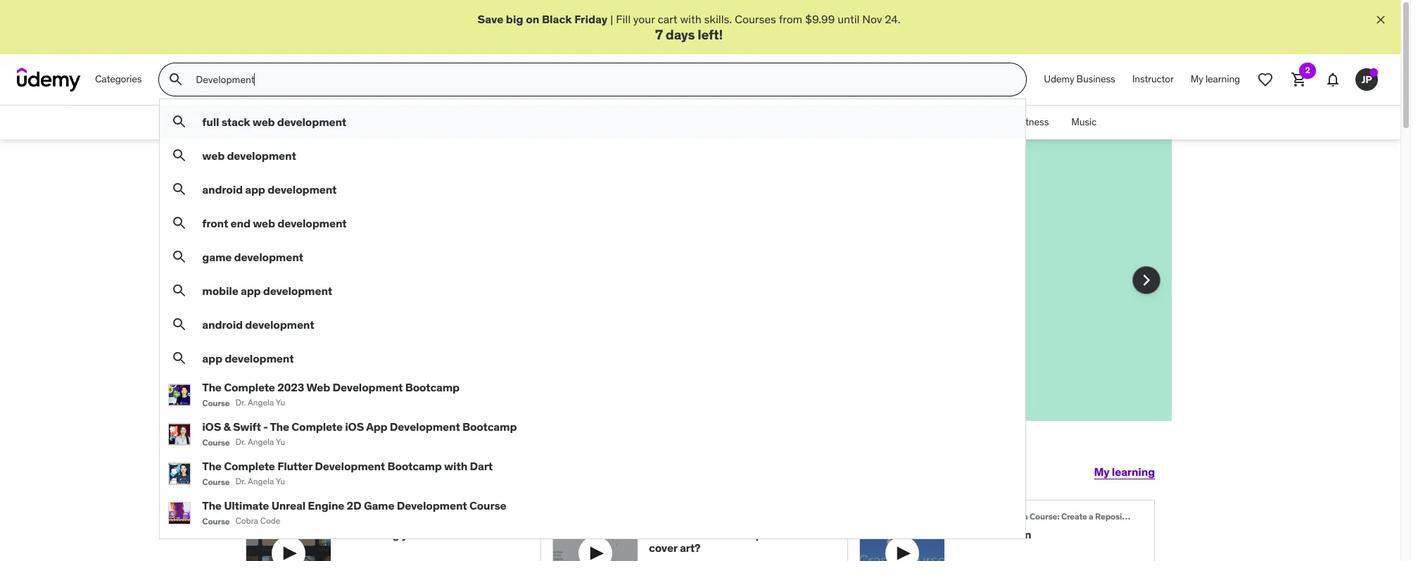 Task type: locate. For each thing, give the bounding box(es) containing it.
ios left app
[[345, 420, 364, 434]]

3. how to create the perfect cover art?
[[649, 527, 794, 555]]

web down 'full'
[[202, 148, 225, 162]]

web for stack
[[253, 114, 275, 129]]

did you make a wish? get the courses on your wishlist
[[296, 201, 552, 266]]

medium image for android
[[171, 181, 188, 198]]

1 horizontal spatial learning
[[1206, 73, 1240, 85]]

course inside the complete 2023 web development bootcamp course dr. angela yu
[[202, 397, 230, 408]]

medium image inside game development link
[[171, 249, 188, 266]]

1 vertical spatial &
[[224, 420, 231, 434]]

android down mobile
[[202, 317, 243, 331]]

android for android app development
[[202, 182, 243, 196]]

the for the complete 2023 web development bootcamp
[[202, 380, 222, 394]]

my learning link left "wishlist" icon
[[1182, 63, 1249, 97]]

2 yu from the top
[[276, 437, 285, 447]]

the right -
[[270, 420, 289, 434]]

0 horizontal spatial the
[[453, 236, 470, 250]]

stack
[[222, 114, 250, 129]]

dr. down 'swift'
[[235, 437, 246, 447]]

on right 'big'
[[526, 12, 539, 26]]

course inside ios & swift - the complete ios app development bootcamp course dr. angela yu
[[202, 437, 230, 447]]

complete down the complete 2023 web development bootcamp course dr. angela yu
[[292, 420, 343, 434]]

git
[[956, 511, 967, 522]]

mobile app development
[[202, 283, 332, 297]]

1 vertical spatial dr.
[[235, 437, 246, 447]]

0 vertical spatial web
[[253, 114, 275, 129]]

1 vertical spatial web
[[202, 148, 225, 162]]

get the courses on your wishlist link
[[296, 236, 552, 266]]

1 vertical spatial angela
[[248, 437, 274, 447]]

0 horizontal spatial learning
[[1112, 464, 1155, 478]]

my learning link
[[1182, 63, 1249, 97], [1094, 455, 1155, 489]]

udemy business
[[1044, 73, 1116, 85]]

& inside ios & swift - the complete ios app development bootcamp course dr. angela yu
[[224, 420, 231, 434]]

crash
[[1006, 511, 1028, 522]]

1 vertical spatial yu
[[276, 437, 285, 447]]

git & github crash course: create a repository from scratch! 1. introduction
[[956, 511, 1194, 541]]

bootcamp inside ios & swift - the complete ios app development bootcamp course dr. angela yu
[[462, 420, 517, 434]]

cart
[[658, 12, 678, 26]]

medium image inside 'app development' link
[[171, 350, 188, 367]]

game right 2d
[[364, 498, 394, 513]]

0 vertical spatial a
[[450, 201, 463, 230]]

my right instructor
[[1191, 73, 1203, 85]]

from
[[779, 12, 803, 26]]

0 vertical spatial your
[[633, 12, 655, 26]]

Search for anything text field
[[193, 68, 1010, 92]]

your inside save big on black friday | fill your cart with skills. courses from $9.99 until nov 24. 7 days left!
[[633, 12, 655, 26]]

& left 'swift'
[[224, 420, 231, 434]]

my learning
[[1191, 73, 1240, 85], [1094, 464, 1155, 478]]

0 horizontal spatial my learning
[[1094, 464, 1155, 478]]

medium image for full
[[171, 114, 188, 130]]

app right mobile
[[241, 283, 261, 297]]

1 vertical spatial complete
[[292, 420, 343, 434]]

you have alerts image
[[1370, 68, 1378, 77]]

angela down -
[[248, 437, 274, 447]]

complete inside ios & swift - the complete ios app development bootcamp course dr. angela yu
[[292, 420, 343, 434]]

development inside mobile app development link
[[263, 283, 332, 297]]

front end web development
[[202, 216, 347, 230]]

1 horizontal spatial with
[[680, 12, 702, 26]]

& inside git & github crash course: create a repository from scratch! 1. introduction
[[969, 511, 975, 522]]

1 yu from the top
[[276, 397, 285, 408]]

shopping cart with 2 items image
[[1291, 71, 1308, 88]]

the right get in the top left of the page
[[453, 236, 470, 250]]

2 android from the top
[[202, 317, 243, 331]]

0 vertical spatial android
[[202, 182, 243, 196]]

the right create
[[736, 527, 753, 541]]

0 vertical spatial with
[[680, 12, 702, 26]]

2 vertical spatial bootcamp
[[387, 459, 442, 473]]

get
[[433, 236, 451, 250]]

1 vertical spatial your
[[530, 236, 552, 250]]

front end web development link
[[168, 206, 1020, 240]]

a inside git & github crash course: create a repository from scratch! 1. introduction
[[1089, 511, 1094, 522]]

the for the complete flutter development bootcamp with dart
[[202, 459, 222, 473]]

3 angela from the top
[[248, 476, 274, 487]]

code
[[260, 515, 280, 526]]

1 vertical spatial on
[[515, 236, 528, 250]]

4 medium image from the top
[[171, 350, 188, 367]]

yu down flutter
[[276, 476, 285, 487]]

& for ios
[[224, 420, 231, 434]]

& right git
[[969, 511, 975, 522]]

1 horizontal spatial &
[[969, 511, 975, 522]]

android app development
[[202, 182, 337, 196]]

bootcamp
[[405, 380, 460, 394], [462, 420, 517, 434], [387, 459, 442, 473]]

days
[[666, 26, 695, 43]]

1 medium image from the top
[[171, 147, 188, 164]]

ios & swift - the complete ios app development bootcamp course dr. angela yu
[[202, 420, 517, 447]]

instructor
[[1132, 73, 1174, 85]]

0 horizontal spatial &
[[224, 420, 231, 434]]

jp
[[1362, 73, 1372, 86]]

0 vertical spatial my
[[1191, 73, 1203, 85]]

2 medium image from the top
[[171, 181, 188, 198]]

web right stack
[[253, 114, 275, 129]]

the inside "the complete flutter development bootcamp with dart course dr. angela yu"
[[202, 459, 222, 473]]

medium image inside android app development "link"
[[171, 181, 188, 198]]

dr. inside the complete 2023 web development bootcamp course dr. angela yu
[[235, 397, 246, 408]]

2 vertical spatial your
[[402, 527, 425, 541]]

complete down 'swift'
[[224, 459, 275, 473]]

0 vertical spatial dr.
[[235, 397, 246, 408]]

the for the ultimate unreal engine 2d game development course
[[202, 498, 222, 513]]

course inside "the complete flutter development bootcamp with dart course dr. angela yu"
[[202, 476, 230, 487]]

medium image inside android development link
[[171, 316, 188, 333]]

& right "health"
[[1010, 116, 1016, 128]]

0 horizontal spatial my
[[1094, 464, 1110, 478]]

0 vertical spatial app
[[245, 182, 265, 196]]

medium image inside full stack web development link
[[171, 114, 188, 130]]

with
[[680, 12, 702, 26], [444, 459, 467, 473]]

categories
[[95, 73, 142, 85]]

the left ultimate
[[202, 498, 222, 513]]

2 horizontal spatial your
[[633, 12, 655, 26]]

development
[[304, 116, 361, 128], [333, 380, 403, 394], [390, 420, 460, 434], [315, 459, 385, 473], [397, 498, 467, 513]]

the inside the complete 2023 web development bootcamp course dr. angela yu
[[202, 380, 222, 394]]

1 vertical spatial android
[[202, 317, 243, 331]]

2 horizontal spatial &
[[1010, 116, 1016, 128]]

0 vertical spatial learning
[[1206, 73, 1240, 85]]

with left the "dart"
[[444, 459, 467, 473]]

bootcamp inside the complete 2023 web development bootcamp course dr. angela yu
[[405, 380, 460, 394]]

android up front
[[202, 182, 243, 196]]

development inside android development link
[[245, 317, 314, 331]]

my learning up the repository
[[1094, 464, 1155, 478]]

angela inside "the complete flutter development bootcamp with dart course dr. angela yu"
[[248, 476, 274, 487]]

your down design
[[402, 527, 425, 541]]

0 horizontal spatial a
[[450, 201, 463, 230]]

complete down app development
[[224, 380, 275, 394]]

0 horizontal spatial with
[[444, 459, 467, 473]]

1 android from the top
[[202, 182, 243, 196]]

yu inside "the complete flutter development bootcamp with dart course dr. angela yu"
[[276, 476, 285, 487]]

the inside did you make a wish? get the courses on your wishlist
[[453, 236, 470, 250]]

development
[[277, 114, 346, 129], [227, 148, 296, 162], [268, 182, 337, 196], [278, 216, 347, 230], [234, 250, 303, 264], [263, 283, 332, 297], [245, 317, 314, 331], [225, 351, 294, 365]]

yu down 2023
[[276, 397, 285, 408]]

your right the courses
[[530, 236, 552, 250]]

a up get in the top left of the page
[[450, 201, 463, 230]]

0 horizontal spatial ios
[[202, 420, 221, 434]]

1 horizontal spatial my learning
[[1191, 73, 1240, 85]]

1 vertical spatial with
[[444, 459, 467, 473]]

dr. up ultimate
[[235, 476, 246, 487]]

course
[[202, 397, 230, 408], [202, 437, 230, 447], [202, 476, 230, 487], [469, 498, 507, 513], [202, 516, 230, 526]]

1 vertical spatial my learning
[[1094, 464, 1155, 478]]

1 medium image from the top
[[171, 114, 188, 130]]

perfect
[[756, 527, 794, 541]]

app
[[366, 420, 387, 434]]

2 dr. from the top
[[235, 437, 246, 447]]

development inside front end web development link
[[278, 216, 347, 230]]

1.
[[956, 527, 964, 541]]

big
[[506, 12, 523, 26]]

4 medium image from the top
[[171, 316, 188, 333]]

angela up ultimate
[[248, 476, 274, 487]]

the inside 3. how to create the perfect cover art?
[[736, 527, 753, 541]]

1 vertical spatial a
[[1089, 511, 1094, 522]]

my up the repository
[[1094, 464, 1110, 478]]

a
[[450, 201, 463, 230], [1089, 511, 1094, 522]]

on
[[526, 12, 539, 26], [515, 236, 528, 250]]

medium image
[[171, 147, 188, 164], [171, 181, 188, 198], [171, 215, 188, 232], [171, 350, 188, 367]]

ios
[[202, 420, 221, 434], [345, 420, 364, 434]]

1 horizontal spatial my learning link
[[1182, 63, 1249, 97]]

web for end
[[253, 216, 275, 230]]

android
[[202, 182, 243, 196], [202, 317, 243, 331]]

development inside full stack web development link
[[277, 114, 346, 129]]

1 vertical spatial bootcamp
[[462, 420, 517, 434]]

engine
[[308, 498, 344, 513]]

ultimate
[[224, 498, 269, 513]]

app inside "link"
[[245, 182, 265, 196]]

1 horizontal spatial my
[[1191, 73, 1203, 85]]

app down android development
[[202, 351, 222, 365]]

development inside the complete 2023 web development bootcamp course dr. angela yu
[[333, 380, 403, 394]]

complete
[[224, 380, 275, 394], [292, 420, 343, 434], [224, 459, 275, 473]]

0 vertical spatial on
[[526, 12, 539, 26]]

cobra
[[235, 515, 258, 526]]

angela inside the complete 2023 web development bootcamp course dr. angela yu
[[248, 397, 274, 408]]

the
[[202, 380, 222, 394], [270, 420, 289, 434], [202, 459, 222, 473], [202, 498, 222, 513]]

did
[[296, 201, 337, 230]]

0 vertical spatial &
[[1010, 116, 1016, 128]]

-
[[263, 420, 268, 434]]

app development link
[[168, 342, 1020, 375]]

web development link
[[168, 139, 1020, 173]]

learning left "wishlist" icon
[[1206, 73, 1240, 85]]

dr. up 'swift'
[[235, 397, 246, 408]]

learning for my learning link to the right
[[1206, 73, 1240, 85]]

angela
[[248, 397, 274, 408], [248, 437, 274, 447], [248, 476, 274, 487]]

jp link
[[1350, 63, 1384, 97]]

0 vertical spatial yu
[[276, 397, 285, 408]]

2 vertical spatial &
[[969, 511, 975, 522]]

&
[[1010, 116, 1016, 128], [224, 420, 231, 434], [969, 511, 975, 522]]

android inside "link"
[[202, 182, 243, 196]]

3 dr. from the top
[[235, 476, 246, 487]]

health & fitness
[[979, 116, 1049, 128]]

your right 'fill'
[[633, 12, 655, 26]]

2 vertical spatial complete
[[224, 459, 275, 473]]

ios left 'swift'
[[202, 420, 221, 434]]

learning up from
[[1112, 464, 1155, 478]]

0 vertical spatial my learning
[[1191, 73, 1240, 85]]

2 vertical spatial app
[[202, 351, 222, 365]]

fill
[[616, 12, 631, 26]]

1 vertical spatial my
[[1094, 464, 1110, 478]]

2 angela from the top
[[248, 437, 274, 447]]

1 horizontal spatial the
[[736, 527, 753, 541]]

skills.
[[704, 12, 732, 26]]

angela up -
[[248, 397, 274, 408]]

0 vertical spatial angela
[[248, 397, 274, 408]]

the inside ios & swift - the complete ios app development bootcamp course dr. angela yu
[[270, 420, 289, 434]]

the down app development
[[202, 380, 222, 394]]

udemy business link
[[1036, 63, 1124, 97]]

with up days
[[680, 12, 702, 26]]

& inside health & fitness link
[[1010, 116, 1016, 128]]

previous image
[[243, 269, 265, 292]]

carousel element
[[229, 140, 1172, 455]]

medium image inside the web development link
[[171, 147, 188, 164]]

the complete flutter development bootcamp with dart course dr. angela yu
[[202, 459, 493, 487]]

courses
[[735, 12, 776, 26]]

0 vertical spatial the
[[453, 236, 470, 250]]

my
[[1191, 73, 1203, 85], [1094, 464, 1110, 478]]

2 vertical spatial web
[[253, 216, 275, 230]]

game inside the ultimate unreal engine 2d game development course course cobra code
[[364, 498, 394, 513]]

medium image inside mobile app development link
[[171, 283, 188, 299]]

yu up flutter
[[276, 437, 285, 447]]

0 vertical spatial my learning link
[[1182, 63, 1249, 97]]

game
[[364, 498, 394, 513], [383, 511, 406, 522]]

2 vertical spatial angela
[[248, 476, 274, 487]]

game up "creating"
[[383, 511, 406, 522]]

web right end
[[253, 216, 275, 230]]

instructor link
[[1124, 63, 1182, 97]]

1 horizontal spatial ios
[[345, 420, 364, 434]]

medium image inside front end web development link
[[171, 215, 188, 232]]

on right the courses
[[515, 236, 528, 250]]

0 horizontal spatial your
[[402, 527, 425, 541]]

1 vertical spatial the
[[736, 527, 753, 541]]

app down the 'web development'
[[245, 182, 265, 196]]

1 horizontal spatial your
[[530, 236, 552, 250]]

medium image
[[171, 114, 188, 130], [171, 249, 188, 266], [171, 283, 188, 299], [171, 316, 188, 333]]

2 medium image from the top
[[171, 249, 188, 266]]

3 yu from the top
[[276, 476, 285, 487]]

complete inside "the complete flutter development bootcamp with dart course dr. angela yu"
[[224, 459, 275, 473]]

3 medium image from the top
[[171, 283, 188, 299]]

web development
[[202, 148, 296, 162]]

complete inside the complete 2023 web development bootcamp course dr. angela yu
[[224, 380, 275, 394]]

1 vertical spatial app
[[241, 283, 261, 297]]

1 vertical spatial my learning link
[[1094, 455, 1155, 489]]

1 dr. from the top
[[235, 397, 246, 408]]

your
[[633, 12, 655, 26], [530, 236, 552, 250], [402, 527, 425, 541]]

android development link
[[168, 308, 1020, 342]]

my learning link up the repository
[[1094, 455, 1155, 489]]

& for health
[[1010, 116, 1016, 128]]

1 horizontal spatial a
[[1089, 511, 1094, 522]]

2 vertical spatial dr.
[[235, 476, 246, 487]]

the inside the ultimate unreal engine 2d game development course course cobra code
[[202, 498, 222, 513]]

3 medium image from the top
[[171, 215, 188, 232]]

the left let's
[[202, 459, 222, 473]]

save big on black friday | fill your cart with skills. courses from $9.99 until nov 24. 7 days left!
[[478, 12, 901, 43]]

0 vertical spatial complete
[[224, 380, 275, 394]]

my learning left "wishlist" icon
[[1191, 73, 1240, 85]]

music
[[1072, 116, 1097, 128]]

from
[[1140, 511, 1160, 522]]

2 vertical spatial yu
[[276, 476, 285, 487]]

1 vertical spatial learning
[[1112, 464, 1155, 478]]

my for my learning link to the right
[[1191, 73, 1203, 85]]

a right create
[[1089, 511, 1094, 522]]

1 angela from the top
[[248, 397, 274, 408]]

24.
[[885, 12, 901, 26]]

0 vertical spatial bootcamp
[[405, 380, 460, 394]]



Task type: vqa. For each thing, say whether or not it's contained in the screenshot.
30-Day Money-Back Guarantee
no



Task type: describe. For each thing, give the bounding box(es) containing it.
game development link
[[168, 240, 1020, 274]]

development inside "the complete flutter development bootcamp with dart course dr. angela yu"
[[315, 459, 385, 473]]

end
[[231, 216, 250, 230]]

app for mobile
[[241, 283, 261, 297]]

medium image for web
[[171, 147, 188, 164]]

complete for 2023
[[224, 380, 275, 394]]

you
[[341, 201, 381, 230]]

udemy
[[1044, 73, 1074, 85]]

flutter
[[277, 459, 312, 473]]

submit search image
[[168, 71, 185, 88]]

$9.99
[[805, 12, 835, 26]]

android development
[[202, 317, 314, 331]]

wishlist
[[296, 252, 334, 266]]

black
[[542, 12, 572, 26]]

full
[[202, 114, 219, 129]]

cover
[[649, 540, 678, 555]]

create
[[700, 527, 734, 541]]

android for android development
[[202, 317, 243, 331]]

movements
[[469, 511, 514, 522]]

health
[[979, 116, 1007, 128]]

dr. inside ios & swift - the complete ios app development bootcamp course dr. angela yu
[[235, 437, 246, 447]]

2d
[[347, 498, 361, 513]]

yu inside the complete 2023 web development bootcamp course dr. angela yu
[[276, 397, 285, 408]]

mastering game design camera movements in arcade studio 2. creating your account
[[342, 511, 580, 541]]

my for the leftmost my learning link
[[1094, 464, 1110, 478]]

let's
[[246, 454, 298, 484]]

account
[[427, 527, 469, 541]]

dr. inside "the complete flutter development bootcamp with dart course dr. angela yu"
[[235, 476, 246, 487]]

game inside mastering game design camera movements in arcade studio 2. creating your account
[[383, 511, 406, 522]]

courses
[[473, 236, 512, 250]]

scratch!
[[1161, 511, 1194, 522]]

to
[[687, 527, 698, 541]]

course:
[[1030, 511, 1060, 522]]

unreal
[[271, 498, 305, 513]]

wish?
[[468, 201, 532, 230]]

left!
[[698, 26, 723, 43]]

let's start learning, james
[[246, 454, 532, 484]]

your inside mastering game design camera movements in arcade studio 2. creating your account
[[402, 527, 425, 541]]

2023
[[277, 380, 304, 394]]

a inside did you make a wish? get the courses on your wishlist
[[450, 201, 463, 230]]

bootcamp inside "the complete flutter development bootcamp with dart course dr. angela yu"
[[387, 459, 442, 473]]

the ultimate unreal engine 2d game development course course cobra code
[[202, 498, 507, 526]]

with inside "the complete flutter development bootcamp with dart course dr. angela yu"
[[444, 459, 467, 473]]

2
[[1305, 65, 1310, 75]]

my learning for the leftmost my learning link
[[1094, 464, 1155, 478]]

development inside game development link
[[234, 250, 303, 264]]

design
[[408, 511, 435, 522]]

repository
[[1095, 511, 1138, 522]]

fitness
[[1018, 116, 1049, 128]]

udemy image
[[17, 68, 81, 92]]

art?
[[680, 540, 701, 555]]

health & fitness link
[[968, 106, 1060, 140]]

medium image for android
[[171, 316, 188, 333]]

development inside 'app development' link
[[225, 351, 294, 365]]

3.
[[649, 527, 659, 541]]

learning,
[[359, 454, 460, 484]]

app for android
[[245, 182, 265, 196]]

with inside save big on black friday | fill your cart with skills. courses from $9.99 until nov 24. 7 days left!
[[680, 12, 702, 26]]

make
[[385, 201, 446, 230]]

7
[[655, 26, 663, 43]]

2. creating your account link
[[342, 527, 518, 541]]

medium image for front
[[171, 215, 188, 232]]

notifications image
[[1325, 71, 1342, 88]]

mobile app development link
[[168, 274, 1020, 308]]

game development
[[202, 250, 303, 264]]

friday
[[575, 12, 608, 26]]

categories button
[[87, 63, 150, 97]]

0 horizontal spatial my learning link
[[1094, 455, 1155, 489]]

wishlist image
[[1257, 71, 1274, 88]]

1. introduction link
[[956, 527, 1132, 541]]

github
[[976, 511, 1004, 522]]

app development
[[202, 351, 294, 365]]

medium image for game
[[171, 249, 188, 266]]

how
[[661, 527, 685, 541]]

introduction
[[966, 527, 1032, 541]]

close image
[[1374, 13, 1388, 27]]

on inside save big on black friday | fill your cart with skills. courses from $9.99 until nov 24. 7 days left!
[[526, 12, 539, 26]]

nov
[[862, 12, 882, 26]]

2 link
[[1283, 63, 1316, 97]]

james
[[464, 454, 532, 484]]

3. how to create the perfect cover art? link
[[649, 527, 825, 555]]

front
[[202, 216, 228, 230]]

development inside ios & swift - the complete ios app development bootcamp course dr. angela yu
[[390, 420, 460, 434]]

on inside did you make a wish? get the courses on your wishlist
[[515, 236, 528, 250]]

creating
[[354, 527, 399, 541]]

|
[[610, 12, 613, 26]]

the complete 2023 web development bootcamp course dr. angela yu
[[202, 380, 460, 408]]

1 ios from the left
[[202, 420, 221, 434]]

game
[[202, 250, 232, 264]]

development inside android app development "link"
[[268, 182, 337, 196]]

in
[[516, 511, 523, 522]]

your inside did you make a wish? get the courses on your wishlist
[[530, 236, 552, 250]]

development link
[[293, 106, 373, 140]]

complete for flutter
[[224, 459, 275, 473]]

2 ios from the left
[[345, 420, 364, 434]]

full stack web development
[[202, 114, 346, 129]]

medium image for app
[[171, 350, 188, 367]]

medium image for mobile
[[171, 283, 188, 299]]

android app development link
[[168, 173, 1020, 206]]

development inside the ultimate unreal engine 2d game development course course cobra code
[[397, 498, 467, 513]]

& for git
[[969, 511, 975, 522]]

learning for the leftmost my learning link
[[1112, 464, 1155, 478]]

music link
[[1060, 106, 1108, 140]]

development inside the web development link
[[227, 148, 296, 162]]

save
[[478, 12, 504, 26]]

yu inside ios & swift - the complete ios app development bootcamp course dr. angela yu
[[276, 437, 285, 447]]

dart
[[470, 459, 493, 473]]

my learning for my learning link to the right
[[1191, 73, 1240, 85]]

create
[[1061, 511, 1087, 522]]

swift
[[233, 420, 261, 434]]

next image
[[1135, 269, 1158, 292]]

angela inside ios & swift - the complete ios app development bootcamp course dr. angela yu
[[248, 437, 274, 447]]

mobile
[[202, 283, 238, 297]]

web
[[306, 380, 330, 394]]

studio
[[554, 511, 580, 522]]



